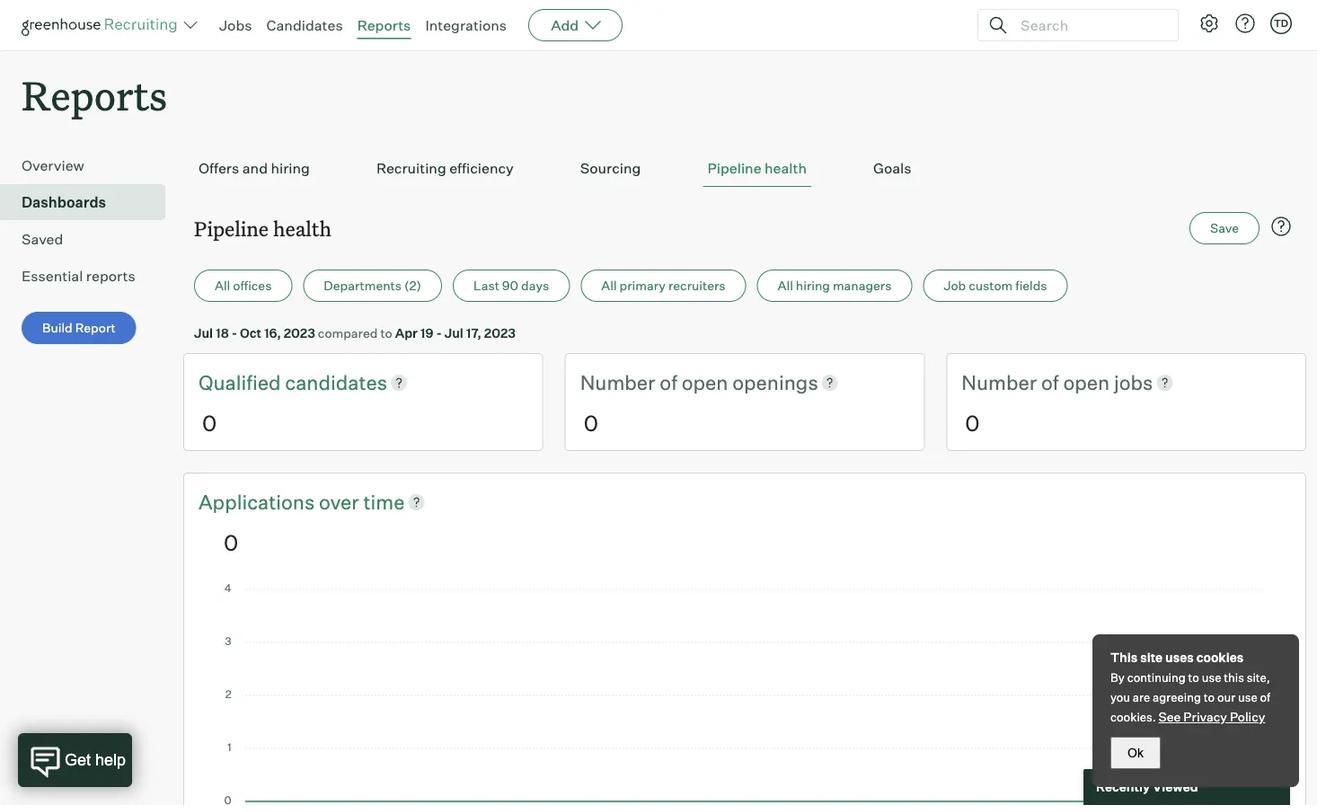 Task type: locate. For each thing, give the bounding box(es) containing it.
0 vertical spatial health
[[765, 159, 807, 177]]

custom
[[969, 278, 1013, 294]]

1 jul from the left
[[194, 325, 213, 341]]

0 horizontal spatial all
[[215, 278, 230, 294]]

last 90 days button
[[453, 270, 570, 302]]

all hiring managers button
[[757, 270, 913, 302]]

jul
[[194, 325, 213, 341], [445, 325, 464, 341]]

tab list
[[194, 150, 1296, 187]]

2023
[[284, 325, 315, 341], [484, 325, 516, 341]]

to left the our
[[1204, 690, 1215, 705]]

use down cookies
[[1202, 670, 1222, 685]]

reports right candidates link
[[357, 16, 411, 34]]

report
[[75, 320, 116, 336]]

0 horizontal spatial to
[[381, 325, 392, 341]]

all for all hiring managers
[[778, 278, 793, 294]]

faq image
[[1271, 216, 1292, 237]]

save
[[1211, 220, 1239, 236]]

0 horizontal spatial of
[[660, 370, 678, 395]]

job
[[944, 278, 966, 294]]

of for jobs
[[1042, 370, 1059, 395]]

managers
[[833, 278, 892, 294]]

see
[[1159, 709, 1181, 725]]

number of open for openings
[[580, 370, 733, 395]]

job custom fields
[[944, 278, 1048, 294]]

0 vertical spatial pipeline
[[708, 159, 762, 177]]

1 horizontal spatial open
[[1064, 370, 1110, 395]]

see privacy policy
[[1159, 709, 1266, 725]]

2 horizontal spatial all
[[778, 278, 793, 294]]

2 all from the left
[[602, 278, 617, 294]]

all left primary
[[602, 278, 617, 294]]

to left apr
[[381, 325, 392, 341]]

0 horizontal spatial health
[[273, 215, 332, 241]]

apr
[[395, 325, 418, 341]]

integrations link
[[425, 16, 507, 34]]

1 horizontal spatial health
[[765, 159, 807, 177]]

hiring right and
[[271, 159, 310, 177]]

by continuing to use this site, you are agreeing to our use of cookies.
[[1111, 670, 1271, 724]]

all left managers
[[778, 278, 793, 294]]

1 vertical spatial use
[[1238, 690, 1258, 705]]

configure image
[[1199, 13, 1220, 34]]

1 horizontal spatial of
[[1042, 370, 1059, 395]]

0 vertical spatial use
[[1202, 670, 1222, 685]]

greenhouse recruiting image
[[22, 14, 183, 36]]

to
[[381, 325, 392, 341], [1189, 670, 1200, 685], [1204, 690, 1215, 705]]

are
[[1133, 690, 1151, 705]]

continuing
[[1128, 670, 1186, 685]]

1 horizontal spatial number of open
[[962, 370, 1114, 395]]

0 horizontal spatial hiring
[[271, 159, 310, 177]]

0 vertical spatial pipeline health
[[708, 159, 807, 177]]

departments (2)
[[324, 278, 422, 294]]

1 horizontal spatial reports
[[357, 16, 411, 34]]

time link
[[364, 488, 405, 516]]

number
[[580, 370, 656, 395], [962, 370, 1037, 395]]

0 horizontal spatial use
[[1202, 670, 1222, 685]]

last
[[474, 278, 500, 294]]

oct
[[240, 325, 262, 341]]

candidates link
[[266, 16, 343, 34]]

recruiting
[[376, 159, 446, 177]]

1 horizontal spatial pipeline
[[708, 159, 762, 177]]

0 horizontal spatial jul
[[194, 325, 213, 341]]

0 horizontal spatial number of open
[[580, 370, 733, 395]]

open for jobs
[[1064, 370, 1110, 395]]

1 2023 from the left
[[284, 325, 315, 341]]

of inside by continuing to use this site, you are agreeing to our use of cookies.
[[1260, 690, 1271, 705]]

dashboards
[[22, 193, 106, 211]]

2 2023 from the left
[[484, 325, 516, 341]]

1 horizontal spatial pipeline health
[[708, 159, 807, 177]]

1 number of open from the left
[[580, 370, 733, 395]]

1 horizontal spatial 2023
[[484, 325, 516, 341]]

1 horizontal spatial hiring
[[796, 278, 830, 294]]

1 horizontal spatial -
[[436, 325, 442, 341]]

hiring left managers
[[796, 278, 830, 294]]

site
[[1141, 650, 1163, 666]]

19
[[420, 325, 434, 341]]

time
[[364, 489, 405, 514]]

1 horizontal spatial number
[[962, 370, 1037, 395]]

2 number from the left
[[962, 370, 1037, 395]]

-
[[232, 325, 237, 341], [436, 325, 442, 341]]

2023 right 17, on the top of the page
[[484, 325, 516, 341]]

applications
[[199, 489, 315, 514]]

reports
[[357, 16, 411, 34], [22, 68, 167, 121]]

over
[[319, 489, 359, 514]]

number for openings
[[580, 370, 656, 395]]

to down uses
[[1189, 670, 1200, 685]]

xychart image
[[224, 584, 1266, 805]]

job custom fields button
[[923, 270, 1068, 302]]

number of open
[[580, 370, 733, 395], [962, 370, 1114, 395]]

2 jul from the left
[[445, 325, 464, 341]]

all left offices
[[215, 278, 230, 294]]

open left openings
[[682, 370, 728, 395]]

use up the "policy"
[[1238, 690, 1258, 705]]

2023 right 16,
[[284, 325, 315, 341]]

1 horizontal spatial jul
[[445, 325, 464, 341]]

this
[[1111, 650, 1138, 666]]

primary
[[620, 278, 666, 294]]

0 horizontal spatial 2023
[[284, 325, 315, 341]]

1 vertical spatial hiring
[[796, 278, 830, 294]]

jul left 17, on the top of the page
[[445, 325, 464, 341]]

overview
[[22, 157, 84, 175]]

- right 19
[[436, 325, 442, 341]]

0 horizontal spatial pipeline
[[194, 215, 269, 241]]

of
[[660, 370, 678, 395], [1042, 370, 1059, 395], [1260, 690, 1271, 705]]

2 open from the left
[[1064, 370, 1110, 395]]

0 vertical spatial hiring
[[271, 159, 310, 177]]

all inside all primary recruiters button
[[602, 278, 617, 294]]

2 vertical spatial to
[[1204, 690, 1215, 705]]

all for all primary recruiters
[[602, 278, 617, 294]]

jobs
[[219, 16, 252, 34]]

all
[[215, 278, 230, 294], [602, 278, 617, 294], [778, 278, 793, 294]]

2 horizontal spatial of
[[1260, 690, 1271, 705]]

1 open from the left
[[682, 370, 728, 395]]

0 horizontal spatial reports
[[22, 68, 167, 121]]

jobs link
[[219, 16, 252, 34]]

(2)
[[404, 278, 422, 294]]

reports down greenhouse recruiting image
[[22, 68, 167, 121]]

0 horizontal spatial number
[[580, 370, 656, 395]]

1 horizontal spatial use
[[1238, 690, 1258, 705]]

sourcing
[[580, 159, 641, 177]]

17,
[[466, 325, 482, 341]]

essential reports link
[[22, 265, 158, 287]]

1 vertical spatial to
[[1189, 670, 1200, 685]]

recruiting efficiency button
[[372, 150, 518, 187]]

candidates
[[266, 16, 343, 34]]

ok button
[[1111, 737, 1161, 769]]

goals
[[874, 159, 912, 177]]

sourcing button
[[576, 150, 646, 187]]

use
[[1202, 670, 1222, 685], [1238, 690, 1258, 705]]

- right 18 at the top of page
[[232, 325, 237, 341]]

0
[[202, 409, 217, 436], [584, 409, 598, 436], [966, 409, 980, 436], [224, 529, 238, 556]]

0 horizontal spatial open
[[682, 370, 728, 395]]

0 horizontal spatial -
[[232, 325, 237, 341]]

Search text field
[[1016, 12, 1162, 38]]

2 number of open from the left
[[962, 370, 1114, 395]]

this site uses cookies
[[1111, 650, 1244, 666]]

3 all from the left
[[778, 278, 793, 294]]

all inside all offices button
[[215, 278, 230, 294]]

1 number from the left
[[580, 370, 656, 395]]

pipeline
[[708, 159, 762, 177], [194, 215, 269, 241]]

add button
[[529, 9, 623, 41]]

0 vertical spatial to
[[381, 325, 392, 341]]

1 horizontal spatial all
[[602, 278, 617, 294]]

health
[[765, 159, 807, 177], [273, 215, 332, 241]]

jul left 18 at the top of page
[[194, 325, 213, 341]]

dashboards link
[[22, 192, 158, 213]]

offers
[[199, 159, 239, 177]]

all offices button
[[194, 270, 292, 302]]

1 all from the left
[[215, 278, 230, 294]]

build
[[42, 320, 72, 336]]

1 vertical spatial pipeline health
[[194, 215, 332, 241]]

this
[[1224, 670, 1245, 685]]

all inside all hiring managers button
[[778, 278, 793, 294]]

recruiting efficiency
[[376, 159, 514, 177]]

open left jobs
[[1064, 370, 1110, 395]]

agreeing
[[1153, 690, 1202, 705]]



Task type: describe. For each thing, give the bounding box(es) containing it.
0 horizontal spatial pipeline health
[[194, 215, 332, 241]]

open for openings
[[682, 370, 728, 395]]

saved link
[[22, 228, 158, 250]]

build report
[[42, 320, 116, 336]]

18
[[216, 325, 229, 341]]

see privacy policy link
[[1159, 709, 1266, 725]]

essential reports
[[22, 267, 135, 285]]

1 horizontal spatial to
[[1189, 670, 1200, 685]]

tab list containing offers and hiring
[[194, 150, 1296, 187]]

pipeline inside button
[[708, 159, 762, 177]]

and
[[242, 159, 268, 177]]

recently
[[1096, 779, 1150, 795]]

recruiters
[[669, 278, 726, 294]]

pipeline health inside button
[[708, 159, 807, 177]]

2 horizontal spatial to
[[1204, 690, 1215, 705]]

td button
[[1267, 9, 1296, 38]]

qualified
[[199, 370, 285, 395]]

1 vertical spatial health
[[273, 215, 332, 241]]

health inside button
[[765, 159, 807, 177]]

all for all offices
[[215, 278, 230, 294]]

our
[[1218, 690, 1236, 705]]

all offices
[[215, 278, 272, 294]]

integrations
[[425, 16, 507, 34]]

candidates link
[[285, 369, 387, 396]]

reports link
[[357, 16, 411, 34]]

by
[[1111, 670, 1125, 685]]

viewed
[[1153, 779, 1199, 795]]

2 - from the left
[[436, 325, 442, 341]]

site,
[[1247, 670, 1271, 685]]

efficiency
[[450, 159, 514, 177]]

save button
[[1190, 212, 1260, 245]]

number for jobs
[[962, 370, 1037, 395]]

hiring inside all hiring managers button
[[796, 278, 830, 294]]

fields
[[1016, 278, 1048, 294]]

privacy
[[1184, 709, 1228, 725]]

90
[[502, 278, 519, 294]]

ok
[[1128, 746, 1144, 760]]

offers and hiring button
[[194, 150, 314, 187]]

recently viewed
[[1096, 779, 1199, 795]]

departments (2) button
[[303, 270, 442, 302]]

overview link
[[22, 155, 158, 176]]

reports
[[86, 267, 135, 285]]

policy
[[1230, 709, 1266, 725]]

you
[[1111, 690, 1131, 705]]

number of open for jobs
[[962, 370, 1114, 395]]

all hiring managers
[[778, 278, 892, 294]]

cookies.
[[1111, 710, 1156, 724]]

add
[[551, 16, 579, 34]]

1 vertical spatial pipeline
[[194, 215, 269, 241]]

1 vertical spatial reports
[[22, 68, 167, 121]]

candidates
[[285, 370, 387, 395]]

over link
[[319, 488, 364, 516]]

days
[[521, 278, 549, 294]]

saved
[[22, 230, 63, 248]]

qualified link
[[199, 369, 285, 396]]

last 90 days
[[474, 278, 549, 294]]

applications link
[[199, 488, 319, 516]]

goals button
[[869, 150, 916, 187]]

0 vertical spatial reports
[[357, 16, 411, 34]]

hiring inside offers and hiring button
[[271, 159, 310, 177]]

1 - from the left
[[232, 325, 237, 341]]

cookies
[[1197, 650, 1244, 666]]

jobs
[[1114, 370, 1153, 395]]

all primary recruiters
[[602, 278, 726, 294]]

essential
[[22, 267, 83, 285]]

jul 18 - oct 16, 2023 compared to apr 19 - jul 17, 2023
[[194, 325, 516, 341]]

of for openings
[[660, 370, 678, 395]]

departments
[[324, 278, 402, 294]]

offices
[[233, 278, 272, 294]]

pipeline health button
[[703, 150, 812, 187]]

all primary recruiters button
[[581, 270, 746, 302]]

td button
[[1271, 13, 1292, 34]]

offers and hiring
[[199, 159, 310, 177]]

td
[[1274, 17, 1289, 29]]

applications over
[[199, 489, 364, 514]]

16,
[[264, 325, 281, 341]]

uses
[[1166, 650, 1194, 666]]

compared
[[318, 325, 378, 341]]

build report button
[[22, 312, 136, 344]]



Task type: vqa. For each thing, say whether or not it's contained in the screenshot.
Recently
yes



